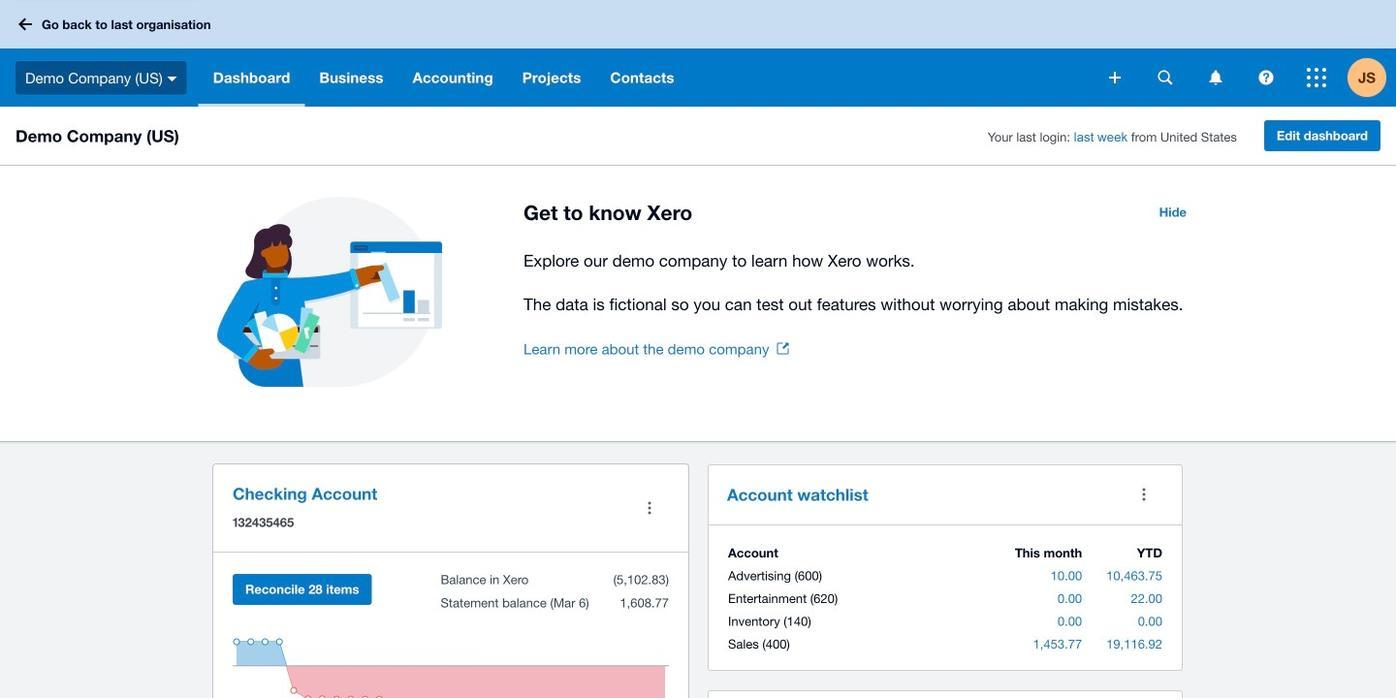 Task type: locate. For each thing, give the bounding box(es) containing it.
banner
[[0, 0, 1397, 107]]

svg image
[[18, 18, 32, 31], [1210, 70, 1223, 85], [168, 76, 177, 81]]

svg image
[[1307, 68, 1327, 87], [1159, 70, 1173, 85], [1259, 70, 1274, 85], [1110, 72, 1121, 83]]

2 horizontal spatial svg image
[[1210, 70, 1223, 85]]

manage menu toggle image
[[630, 489, 669, 528]]



Task type: describe. For each thing, give the bounding box(es) containing it.
intro banner body element
[[524, 247, 1199, 318]]

1 horizontal spatial svg image
[[168, 76, 177, 81]]

0 horizontal spatial svg image
[[18, 18, 32, 31]]



Task type: vqa. For each thing, say whether or not it's contained in the screenshot.
svg icon
yes



